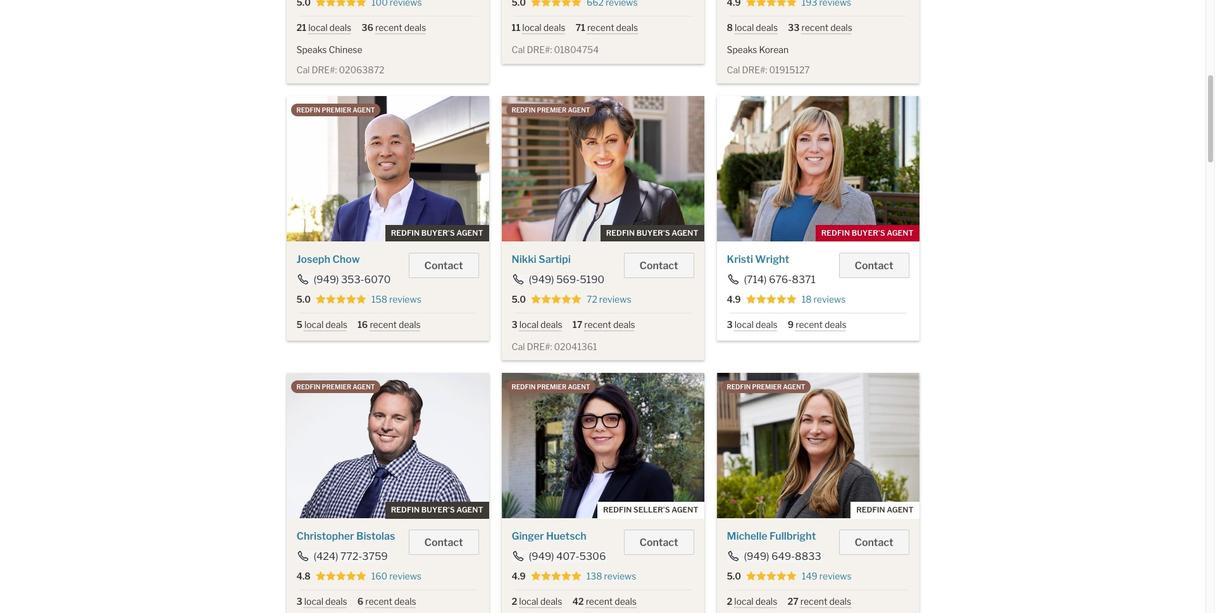 Task type: describe. For each thing, give the bounding box(es) containing it.
recent for nikki sartipi
[[584, 319, 611, 330]]

christopher bistolas link
[[297, 531, 395, 543]]

recent for michelle fullbright
[[800, 597, 827, 608]]

(949) 569-5190 button
[[512, 274, 605, 286]]

deals down 138 reviews
[[615, 597, 637, 608]]

(424) 772-3759
[[314, 551, 388, 563]]

recent for kristi wright
[[796, 319, 823, 330]]

11
[[512, 22, 520, 33]]

redfin buyer's agent for bistolas
[[391, 506, 483, 515]]

recent right 36
[[375, 22, 402, 33]]

158
[[372, 294, 387, 305]]

reviews for (424) 772-3759
[[389, 572, 421, 582]]

recent for christopher bistolas
[[365, 597, 392, 608]]

(714) 676-8371 button
[[727, 274, 816, 286]]

contact for (949) 569-5190
[[640, 260, 678, 272]]

cal for cal dre#: 02041361
[[512, 342, 525, 353]]

deals left 42
[[540, 597, 562, 608]]

ginger huetsch
[[512, 531, 587, 543]]

11 local deals
[[512, 22, 565, 33]]

deals left 9
[[756, 319, 778, 330]]

redfin premier agent for chow
[[297, 106, 375, 114]]

(424)
[[314, 551, 338, 563]]

contact for (949) 407-5306
[[640, 537, 678, 550]]

17 recent deals
[[573, 319, 635, 330]]

reviews for (949) 407-5306
[[604, 572, 636, 582]]

cal for cal dre#: 02063872
[[297, 64, 310, 75]]

deals down 72 reviews
[[613, 319, 635, 330]]

reviews for (714) 676-8371
[[814, 294, 846, 305]]

photo of joseph chow image
[[286, 96, 489, 242]]

sartipi
[[539, 254, 571, 266]]

9
[[788, 319, 794, 330]]

ginger
[[512, 531, 544, 543]]

deals up chinese
[[329, 22, 351, 33]]

27 recent deals
[[788, 597, 851, 608]]

36
[[362, 22, 373, 33]]

(949) 569-5190
[[529, 274, 605, 286]]

wright
[[755, 254, 789, 266]]

(949) 649-8833 button
[[727, 551, 822, 563]]

772-
[[340, 551, 362, 563]]

contact button for (949) 569-5190
[[624, 253, 694, 278]]

72
[[587, 294, 597, 305]]

21 local deals
[[297, 22, 351, 33]]

rating 5.0 out of 5 element for joseph
[[316, 294, 366, 306]]

4.9 for (949)
[[512, 572, 526, 582]]

407-
[[556, 551, 579, 563]]

huetsch
[[546, 531, 587, 543]]

149
[[802, 572, 818, 582]]

5.0 for (949) 569-5190
[[512, 294, 526, 305]]

recent for ginger huetsch
[[586, 597, 613, 608]]

photo of kristi wright image
[[717, 96, 919, 242]]

cal dre#: 02063872
[[297, 64, 384, 75]]

02063872
[[339, 64, 384, 75]]

42
[[572, 597, 584, 608]]

3 for (714) 676-8371
[[727, 319, 733, 330]]

cal dre#: 01915127
[[727, 64, 810, 75]]

149 reviews
[[802, 572, 852, 582]]

3 local deals for (424) 772-3759
[[297, 597, 347, 608]]

nikki sartipi link
[[512, 254, 571, 266]]

michelle fullbright link
[[727, 531, 816, 543]]

speaks for speaks korean
[[727, 44, 757, 55]]

ginger huetsch link
[[512, 531, 587, 543]]

korean
[[759, 44, 789, 55]]

dre#: for 02063872
[[312, 64, 337, 75]]

01915127
[[769, 64, 810, 75]]

16 recent deals
[[358, 319, 421, 330]]

676-
[[769, 274, 792, 286]]

8833
[[795, 551, 821, 563]]

deals right 33
[[830, 22, 852, 33]]

local for christopher
[[304, 597, 323, 608]]

160
[[371, 572, 387, 582]]

(949) 353-6070
[[314, 274, 391, 286]]

5306
[[579, 551, 606, 563]]

christopher
[[297, 531, 354, 543]]

6 recent deals
[[357, 597, 416, 608]]

3 local deals for (714) 676-8371
[[727, 319, 778, 330]]

deals left 16
[[325, 319, 347, 330]]

33 recent deals
[[788, 22, 852, 33]]

5.0 for (949) 649-8833
[[727, 572, 741, 582]]

2 for (949) 649-8833
[[727, 597, 732, 608]]

contact button for (949) 649-8833
[[839, 531, 909, 556]]

2 local deals for (949) 649-8833
[[727, 597, 777, 608]]

recent for joseph chow
[[370, 319, 397, 330]]

buyer's for sartipi
[[636, 228, 670, 238]]

17
[[573, 319, 582, 330]]

kristi wright link
[[727, 254, 789, 266]]

redfin premier agent for huetsch
[[512, 384, 590, 391]]

158 reviews
[[372, 294, 421, 305]]

photo of christopher bistolas image
[[286, 374, 489, 519]]

local for nikki
[[519, 319, 539, 330]]

joseph
[[297, 254, 330, 266]]

reviews for (949) 649-8833
[[819, 572, 852, 582]]

5190
[[580, 274, 605, 286]]

redfin seller's agent
[[603, 506, 698, 515]]

36 recent deals
[[362, 22, 426, 33]]

18 reviews
[[802, 294, 846, 305]]

353-
[[341, 274, 364, 286]]

01804754
[[554, 44, 599, 55]]

bistolas
[[356, 531, 395, 543]]

42 recent deals
[[572, 597, 637, 608]]

72 reviews
[[587, 294, 631, 305]]

deals down 18 reviews
[[825, 319, 847, 330]]

speaks korean
[[727, 44, 789, 55]]

contact for (949) 353-6070
[[424, 260, 463, 272]]

5.0 for (949) 353-6070
[[297, 294, 311, 305]]

nikki sartipi
[[512, 254, 571, 266]]

4.8
[[297, 572, 311, 582]]

3 for (424) 772-3759
[[297, 597, 302, 608]]

local for joseph
[[304, 319, 324, 330]]

photo of ginger huetsch image
[[502, 374, 704, 519]]

buyer's for bistolas
[[421, 506, 455, 515]]

569-
[[556, 274, 580, 286]]

3 for (949) 569-5190
[[512, 319, 518, 330]]

(714)
[[744, 274, 767, 286]]

joseph chow link
[[297, 254, 360, 266]]

deals up cal dre#: 02041361
[[541, 319, 563, 330]]

(949) 649-8833
[[744, 551, 821, 563]]

recent right 71
[[587, 22, 614, 33]]

2 local deals for (949) 407-5306
[[512, 597, 562, 608]]

9 recent deals
[[788, 319, 847, 330]]

nikki
[[512, 254, 537, 266]]

rating 5.0 out of 5 element for nikki
[[531, 294, 582, 306]]

0 vertical spatial rating 4.9 out of 5 element
[[746, 0, 797, 8]]



Task type: vqa. For each thing, say whether or not it's contained in the screenshot.
6
yes



Task type: locate. For each thing, give the bounding box(es) containing it.
photo of michelle fullbright image
[[717, 374, 919, 519]]

seller's
[[633, 506, 670, 515]]

(949) for (949) 649-8833
[[744, 551, 769, 563]]

buyer's for chow
[[421, 228, 455, 238]]

dre#: for 01915127
[[742, 64, 767, 75]]

deals left 6
[[325, 597, 347, 608]]

33
[[788, 22, 800, 33]]

0 horizontal spatial 4.9
[[512, 572, 526, 582]]

rating 4.8 out of 5 element
[[316, 572, 366, 583]]

1 horizontal spatial speaks
[[727, 44, 757, 55]]

(949) down 'nikki sartipi'
[[529, 274, 554, 286]]

redfin
[[297, 106, 320, 114], [512, 106, 536, 114], [391, 228, 420, 238], [606, 228, 635, 238], [821, 228, 850, 238], [297, 384, 320, 391], [512, 384, 536, 391], [727, 384, 751, 391], [391, 506, 420, 515], [603, 506, 632, 515], [856, 506, 885, 515]]

joseph chow
[[297, 254, 360, 266]]

1 horizontal spatial 2 local deals
[[727, 597, 777, 608]]

0 vertical spatial 4.9
[[727, 294, 741, 305]]

1 vertical spatial rating 4.9 out of 5 element
[[746, 294, 797, 306]]

5.0 down nikki
[[512, 294, 526, 305]]

(949) 407-5306 button
[[512, 551, 607, 563]]

5
[[297, 319, 302, 330]]

local left 42
[[519, 597, 538, 608]]

agent
[[353, 106, 375, 114], [568, 106, 590, 114], [456, 228, 483, 238], [672, 228, 698, 238], [887, 228, 914, 238], [353, 384, 375, 391], [568, 384, 590, 391], [783, 384, 805, 391], [456, 506, 483, 515], [672, 506, 698, 515], [887, 506, 914, 515]]

0 horizontal spatial 2 local deals
[[512, 597, 562, 608]]

dre#: for 02041361
[[527, 342, 552, 353]]

local down (714)
[[735, 319, 754, 330]]

3759
[[362, 551, 388, 563]]

michelle
[[727, 531, 768, 543]]

cal down 11
[[512, 44, 525, 55]]

kristi
[[727, 254, 753, 266]]

138
[[587, 572, 602, 582]]

rating 5.0 out of 5 element up 21 local deals
[[316, 0, 366, 8]]

cal down speaks chinese
[[297, 64, 310, 75]]

cal for cal dre#: 01915127
[[727, 64, 740, 75]]

local for kristi
[[735, 319, 754, 330]]

local right 11
[[522, 22, 542, 33]]

18
[[802, 294, 812, 305]]

contact button up 160 reviews
[[409, 531, 479, 556]]

local right 8
[[735, 22, 754, 33]]

3 down 4.8
[[297, 597, 302, 608]]

contact button up 158 reviews
[[409, 253, 479, 278]]

contact button for (714) 676-8371
[[839, 253, 909, 278]]

contact button for (949) 407-5306
[[624, 531, 694, 556]]

contact button for (949) 353-6070
[[409, 253, 479, 278]]

deals right 36
[[404, 22, 426, 33]]

4.9 down kristi
[[727, 294, 741, 305]]

1 horizontal spatial 2
[[727, 597, 732, 608]]

649-
[[771, 551, 795, 563]]

2 horizontal spatial 3
[[727, 319, 733, 330]]

christopher bistolas
[[297, 531, 395, 543]]

71
[[576, 22, 585, 33]]

dre#:
[[527, 44, 552, 55], [312, 64, 337, 75], [742, 64, 767, 75], [527, 342, 552, 353]]

0 horizontal spatial 2
[[512, 597, 517, 608]]

02041361
[[554, 342, 597, 353]]

fullbright
[[770, 531, 816, 543]]

deals up cal dre#: 01804754
[[543, 22, 565, 33]]

2
[[512, 597, 517, 608], [727, 597, 732, 608]]

dre#: left 02041361
[[527, 342, 552, 353]]

deals down 160 reviews
[[394, 597, 416, 608]]

local for michelle
[[734, 597, 754, 608]]

1 horizontal spatial 3 local deals
[[512, 319, 563, 330]]

speaks down 21
[[297, 44, 327, 55]]

0 horizontal spatial 3 local deals
[[297, 597, 347, 608]]

3 local deals down 4.8
[[297, 597, 347, 608]]

5 local deals
[[297, 319, 347, 330]]

5.0
[[297, 294, 311, 305], [512, 294, 526, 305], [727, 572, 741, 582]]

recent right 27
[[800, 597, 827, 608]]

rating 5.0 out of 5 element
[[316, 0, 366, 8], [531, 0, 582, 8], [316, 294, 366, 306], [531, 294, 582, 306], [746, 572, 797, 583]]

kristi wright
[[727, 254, 789, 266]]

local
[[308, 22, 328, 33], [522, 22, 542, 33], [735, 22, 754, 33], [304, 319, 324, 330], [519, 319, 539, 330], [735, 319, 754, 330], [304, 597, 323, 608], [519, 597, 538, 608], [734, 597, 754, 608]]

deals up the korean
[[756, 22, 778, 33]]

contact button down "seller's"
[[624, 531, 694, 556]]

premier for bistolas
[[322, 384, 351, 391]]

rating 4.9 out of 5 element down "(949) 407-5306" button
[[531, 572, 581, 583]]

reviews right the 72
[[599, 294, 631, 305]]

1 2 local deals from the left
[[512, 597, 562, 608]]

local left 27
[[734, 597, 754, 608]]

contact button for (424) 772-3759
[[409, 531, 479, 556]]

rating 5.0 out of 5 element up 11 local deals
[[531, 0, 582, 8]]

photo of nikki sartipi image
[[502, 96, 704, 242]]

reviews right 158
[[389, 294, 421, 305]]

6
[[357, 597, 363, 608]]

reviews
[[389, 294, 421, 305], [599, 294, 631, 305], [814, 294, 846, 305], [389, 572, 421, 582], [604, 572, 636, 582], [819, 572, 852, 582]]

recent right 17
[[584, 319, 611, 330]]

speaks chinese
[[297, 44, 362, 55]]

(949) 353-6070 button
[[297, 274, 391, 286]]

3 local deals for (949) 569-5190
[[512, 319, 563, 330]]

reviews for (949) 353-6070
[[389, 294, 421, 305]]

3 up cal dre#: 02041361
[[512, 319, 518, 330]]

(949) for (949) 569-5190
[[529, 274, 554, 286]]

cal dre#: 01804754
[[512, 44, 599, 55]]

2 local deals left 27
[[727, 597, 777, 608]]

16
[[358, 319, 368, 330]]

recent right 42
[[586, 597, 613, 608]]

cal dre#: 02041361
[[512, 342, 597, 353]]

rating 4.9 out of 5 element down (714) 676-8371 button
[[746, 294, 797, 306]]

redfin buyer's agent for chow
[[391, 228, 483, 238]]

4.9
[[727, 294, 741, 305], [512, 572, 526, 582]]

2 horizontal spatial 3 local deals
[[727, 319, 778, 330]]

2 for (949) 407-5306
[[512, 597, 517, 608]]

rating 4.9 out of 5 element
[[746, 0, 797, 8], [746, 294, 797, 306], [531, 572, 581, 583]]

8 local deals
[[727, 22, 778, 33]]

5.0 up 5
[[297, 294, 311, 305]]

dre#: down 11 local deals
[[527, 44, 552, 55]]

chinese
[[329, 44, 362, 55]]

reviews right 138
[[604, 572, 636, 582]]

160 reviews
[[371, 572, 421, 582]]

deals down 149 reviews
[[829, 597, 851, 608]]

0 horizontal spatial speaks
[[297, 44, 327, 55]]

2 2 local deals from the left
[[727, 597, 777, 608]]

recent right 33
[[802, 22, 829, 33]]

6070
[[364, 274, 391, 286]]

(714) 676-8371
[[744, 274, 816, 286]]

contact button
[[409, 253, 479, 278], [624, 253, 694, 278], [839, 253, 909, 278], [409, 531, 479, 556], [624, 531, 694, 556], [839, 531, 909, 556]]

71 recent deals
[[576, 22, 638, 33]]

redfin premier agent for bistolas
[[297, 384, 375, 391]]

deals
[[329, 22, 351, 33], [404, 22, 426, 33], [543, 22, 565, 33], [616, 22, 638, 33], [756, 22, 778, 33], [830, 22, 852, 33], [325, 319, 347, 330], [399, 319, 421, 330], [541, 319, 563, 330], [613, 319, 635, 330], [756, 319, 778, 330], [825, 319, 847, 330], [325, 597, 347, 608], [394, 597, 416, 608], [540, 597, 562, 608], [615, 597, 637, 608], [755, 597, 777, 608], [829, 597, 851, 608]]

1 horizontal spatial 3
[[512, 319, 518, 330]]

(949) for (949) 353-6070
[[314, 274, 339, 286]]

contact for (714) 676-8371
[[855, 260, 893, 272]]

contact button up 72 reviews
[[624, 253, 694, 278]]

8371
[[792, 274, 816, 286]]

local right 5
[[304, 319, 324, 330]]

cal down 'speaks korean'
[[727, 64, 740, 75]]

reviews right 18
[[814, 294, 846, 305]]

contact for (949) 649-8833
[[855, 537, 893, 550]]

local right 21
[[308, 22, 328, 33]]

rating 5.0 out of 5 element down the (949) 569-5190 button
[[531, 294, 582, 306]]

rating 4.9 out of 5 element for wright
[[746, 294, 797, 306]]

redfin buyer's agent
[[391, 228, 483, 238], [606, 228, 698, 238], [821, 228, 914, 238], [391, 506, 483, 515]]

3 local deals
[[512, 319, 563, 330], [727, 319, 778, 330], [297, 597, 347, 608]]

(949) down the ginger huetsch link
[[529, 551, 554, 563]]

contact button up 18 reviews
[[839, 253, 909, 278]]

rating 5.0 out of 5 element down (949) 353-6070 button
[[316, 294, 366, 306]]

contact
[[424, 260, 463, 272], [640, 260, 678, 272], [855, 260, 893, 272], [424, 537, 463, 550], [640, 537, 678, 550], [855, 537, 893, 550]]

chow
[[332, 254, 360, 266]]

premier for huetsch
[[537, 384, 566, 391]]

redfin agent
[[856, 506, 914, 515]]

rating 5.0 out of 5 element down (949) 649-8833 button
[[746, 572, 797, 583]]

dre#: down speaks chinese
[[312, 64, 337, 75]]

dre#: for 01804754
[[527, 44, 552, 55]]

5.0 down michelle
[[727, 572, 741, 582]]

3 left 9
[[727, 319, 733, 330]]

2 2 from the left
[[727, 597, 732, 608]]

(949) 407-5306
[[529, 551, 606, 563]]

8
[[727, 22, 733, 33]]

(949) down michelle
[[744, 551, 769, 563]]

reviews right 149
[[819, 572, 852, 582]]

contact for (424) 772-3759
[[424, 537, 463, 550]]

premier for sartipi
[[537, 106, 566, 114]]

reviews for (949) 569-5190
[[599, 294, 631, 305]]

2 local deals left 42
[[512, 597, 562, 608]]

(949)
[[314, 274, 339, 286], [529, 274, 554, 286], [529, 551, 554, 563], [744, 551, 769, 563]]

redfin buyer's agent for sartipi
[[606, 228, 698, 238]]

recent right 6
[[365, 597, 392, 608]]

138 reviews
[[587, 572, 636, 582]]

2 speaks from the left
[[727, 44, 757, 55]]

local for ginger
[[519, 597, 538, 608]]

4.9 down ginger
[[512, 572, 526, 582]]

buyer's
[[421, 228, 455, 238], [636, 228, 670, 238], [852, 228, 885, 238], [421, 506, 455, 515]]

dre#: down 'speaks korean'
[[742, 64, 767, 75]]

redfin premier agent for fullbright
[[727, 384, 805, 391]]

1 2 from the left
[[512, 597, 517, 608]]

recent
[[375, 22, 402, 33], [587, 22, 614, 33], [802, 22, 829, 33], [370, 319, 397, 330], [584, 319, 611, 330], [796, 319, 823, 330], [365, 597, 392, 608], [586, 597, 613, 608], [800, 597, 827, 608]]

0 horizontal spatial 5.0
[[297, 294, 311, 305]]

rating 5.0 out of 5 element for michelle
[[746, 572, 797, 583]]

rating 4.9 out of 5 element up 8 local deals
[[746, 0, 797, 8]]

(949) for (949) 407-5306
[[529, 551, 554, 563]]

speaks for speaks chinese
[[297, 44, 327, 55]]

redfin premier agent for sartipi
[[512, 106, 590, 114]]

1 speaks from the left
[[297, 44, 327, 55]]

michelle fullbright
[[727, 531, 816, 543]]

local down 4.8
[[304, 597, 323, 608]]

premier for fullbright
[[752, 384, 782, 391]]

3 local deals left 9
[[727, 319, 778, 330]]

premier for chow
[[322, 106, 351, 114]]

3
[[512, 319, 518, 330], [727, 319, 733, 330], [297, 597, 302, 608]]

1 horizontal spatial 4.9
[[727, 294, 741, 305]]

contact button down redfin agent
[[839, 531, 909, 556]]

deals right 71
[[616, 22, 638, 33]]

(424) 772-3759 button
[[297, 551, 388, 563]]

21
[[297, 22, 306, 33]]

2 vertical spatial rating 4.9 out of 5 element
[[531, 572, 581, 583]]

local up cal dre#: 02041361
[[519, 319, 539, 330]]

recent right 9
[[796, 319, 823, 330]]

rating 4.9 out of 5 element for huetsch
[[531, 572, 581, 583]]

deals down 158 reviews
[[399, 319, 421, 330]]

4.9 for (714)
[[727, 294, 741, 305]]

3 local deals up cal dre#: 02041361
[[512, 319, 563, 330]]

1 vertical spatial 4.9
[[512, 572, 526, 582]]

27
[[788, 597, 799, 608]]

reviews right the 160
[[389, 572, 421, 582]]

0 horizontal spatial 3
[[297, 597, 302, 608]]

cal for cal dre#: 01804754
[[512, 44, 525, 55]]

deals left 27
[[755, 597, 777, 608]]

speaks down 8 local deals
[[727, 44, 757, 55]]

cal left 02041361
[[512, 342, 525, 353]]

2 horizontal spatial 5.0
[[727, 572, 741, 582]]

recent right 16
[[370, 319, 397, 330]]

1 horizontal spatial 5.0
[[512, 294, 526, 305]]

(949) down joseph chow "link"
[[314, 274, 339, 286]]



